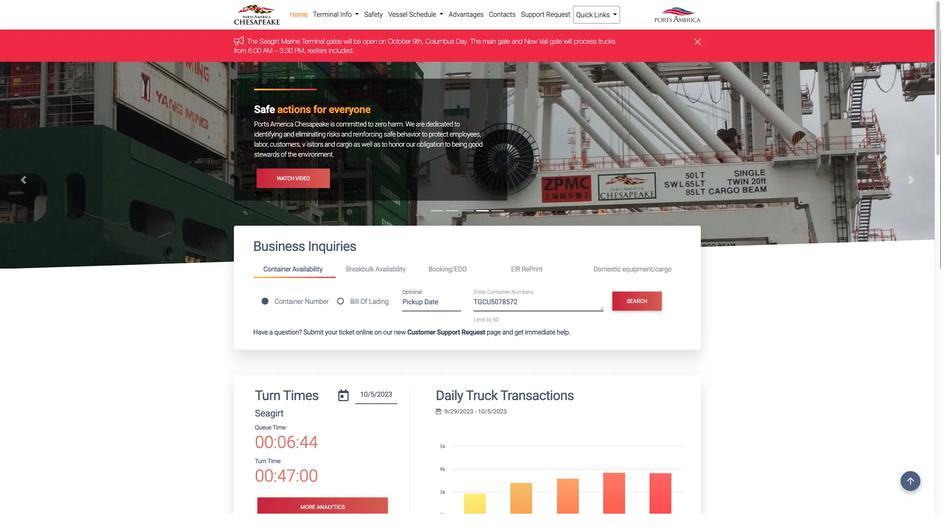 Task type: describe. For each thing, give the bounding box(es) containing it.
to up employees,
[[455, 120, 460, 128]]

bill of lading
[[350, 298, 389, 306]]

watch video
[[277, 175, 310, 182]]

is
[[330, 120, 335, 128]]

container availability
[[264, 265, 323, 273]]

info
[[341, 10, 352, 18]]

3:30
[[280, 46, 293, 54]]

eir reprint
[[511, 265, 543, 273]]

trucks
[[599, 37, 616, 45]]

container for container number
[[275, 298, 304, 306]]

new
[[394, 329, 406, 337]]

to left being at the left top of page
[[445, 140, 451, 148]]

00:47:00
[[255, 467, 318, 487]]

help.
[[557, 329, 571, 337]]

good
[[469, 140, 483, 148]]

labor,
[[254, 140, 269, 148]]

actions
[[278, 103, 311, 116]]

we
[[406, 120, 415, 128]]

a
[[269, 329, 273, 337]]

our inside ports america chesapeake is committed to zero harm. we are dedicated to identifying and                         eliminating risks and reinforcing safe behavior to protect employees, labor, customers, v                         isitors and cargo as well as to honor our obligation to being good stewards of the environment.
[[407, 140, 416, 148]]

1 gate from the left
[[498, 37, 510, 45]]

2 the from the left
[[471, 37, 481, 45]]

reefers
[[308, 46, 327, 54]]

search
[[627, 298, 648, 305]]

vail
[[539, 37, 549, 45]]

quick
[[577, 11, 593, 19]]

time for 00:47:00
[[268, 458, 281, 465]]

have
[[253, 329, 268, 337]]

turn time 00:47:00
[[255, 458, 318, 487]]

and inside main content
[[503, 329, 513, 337]]

support request link
[[519, 6, 574, 23]]

more
[[301, 505, 316, 511]]

turn for turn times
[[255, 388, 281, 404]]

terminal inside the seagirt marine terminal gates will be open on october 9th, columbus day. the main gate and new vail gate will process trucks from 6:00 am – 3:30 pm, reefers included.
[[302, 37, 325, 45]]

enter container numbers
[[474, 289, 534, 295]]

booking/edo link
[[419, 262, 501, 277]]

marine
[[281, 37, 300, 45]]

50
[[493, 317, 499, 323]]

pm,
[[295, 46, 306, 54]]

time for 00:06:44
[[273, 425, 286, 432]]

reprint
[[522, 265, 543, 273]]

close image
[[695, 36, 701, 46]]

quick links link
[[574, 6, 621, 24]]

availability for container availability
[[293, 265, 323, 273]]

times
[[283, 388, 319, 404]]

queue time 00:06:44
[[255, 425, 318, 453]]

gates
[[327, 37, 342, 45]]

ports america chesapeake is committed to zero harm. we are dedicated to identifying and                         eliminating risks and reinforcing safe behavior to protect employees, labor, customers, v                         isitors and cargo as well as to honor our obligation to being good stewards of the environment.
[[254, 120, 483, 159]]

availability for breakbulk availability
[[376, 265, 406, 273]]

being
[[452, 140, 467, 148]]

vessel schedule
[[389, 10, 438, 18]]

9/29/2023 - 10/5/2023
[[445, 409, 507, 416]]

new
[[525, 37, 538, 45]]

of
[[281, 151, 287, 159]]

everyone
[[329, 103, 371, 116]]

chesapeake
[[295, 120, 329, 128]]

page
[[487, 329, 501, 337]]

00:06:44
[[255, 433, 318, 453]]

eir reprint link
[[501, 262, 584, 277]]

get
[[515, 329, 524, 337]]

0 vertical spatial request
[[547, 10, 571, 18]]

turn for turn time 00:47:00
[[255, 458, 267, 465]]

stewards
[[254, 151, 280, 159]]

safety
[[365, 10, 383, 18]]

the seagirt marine terminal gates will be open on october 9th, columbus day. the main gate and new vail gate will process trucks from 6:00 am – 3:30 pm, reefers included.
[[234, 37, 616, 54]]

isitors
[[307, 140, 323, 148]]

harm.
[[388, 120, 404, 128]]

video
[[296, 175, 310, 182]]

watch video link
[[257, 169, 330, 188]]

protect
[[429, 130, 449, 138]]

domestic equipment/cargo link
[[584, 262, 682, 277]]

process
[[574, 37, 597, 45]]

committed
[[336, 120, 367, 128]]

bill
[[350, 298, 359, 306]]

dedicated
[[426, 120, 453, 128]]

obligation
[[417, 140, 444, 148]]

1 the from the left
[[248, 37, 258, 45]]

contacts
[[489, 10, 516, 18]]

on inside main content
[[375, 329, 382, 337]]

to left 50 at the bottom right of the page
[[487, 317, 492, 323]]

booking/edo
[[429, 265, 467, 273]]

safe actions for everyone
[[254, 103, 371, 116]]

customers,
[[270, 140, 301, 148]]

for
[[314, 103, 327, 116]]

turn times
[[255, 388, 319, 404]]

safe
[[384, 130, 396, 138]]

0 vertical spatial terminal
[[313, 10, 339, 18]]

bullhorn image
[[234, 36, 248, 45]]

container for container availability
[[264, 265, 291, 273]]

schedule
[[410, 10, 437, 18]]

cargo
[[337, 140, 352, 148]]

–
[[275, 46, 278, 54]]

reinforcing
[[353, 130, 383, 138]]

2 will from the left
[[564, 37, 573, 45]]

1 vertical spatial container
[[488, 289, 511, 295]]

honor
[[389, 140, 405, 148]]

identifying
[[254, 130, 282, 138]]



Task type: locate. For each thing, give the bounding box(es) containing it.
1 vertical spatial on
[[375, 329, 382, 337]]

business inquiries
[[253, 239, 357, 255]]

your
[[325, 329, 338, 337]]

2 turn from the top
[[255, 458, 267, 465]]

1 vertical spatial request
[[462, 329, 486, 337]]

turn up the 00:47:00
[[255, 458, 267, 465]]

as right well
[[374, 140, 381, 148]]

columbus
[[426, 37, 455, 45]]

more analytics
[[301, 505, 345, 511]]

1 horizontal spatial request
[[547, 10, 571, 18]]

1 horizontal spatial the
[[471, 37, 481, 45]]

none text field inside main content
[[355, 388, 398, 405]]

request inside main content
[[462, 329, 486, 337]]

numbers
[[512, 289, 534, 295]]

domestic
[[594, 265, 621, 273]]

time inside turn time 00:47:00
[[268, 458, 281, 465]]

vessel schedule link
[[386, 6, 446, 23]]

time up the 00:47:00
[[268, 458, 281, 465]]

the right day.
[[471, 37, 481, 45]]

on right online
[[375, 329, 382, 337]]

home
[[290, 10, 308, 18]]

1 horizontal spatial support
[[521, 10, 545, 18]]

0 horizontal spatial as
[[354, 140, 360, 148]]

watch
[[277, 175, 295, 182]]

1 vertical spatial time
[[268, 458, 281, 465]]

safety image
[[0, 62, 936, 466]]

on inside the seagirt marine terminal gates will be open on october 9th, columbus day. the main gate and new vail gate will process trucks from 6:00 am – 3:30 pm, reefers included.
[[379, 37, 386, 45]]

and down risks at the left top of page
[[325, 140, 335, 148]]

seagirt inside main content
[[255, 408, 284, 419]]

time right queue
[[273, 425, 286, 432]]

seagirt up queue
[[255, 408, 284, 419]]

and up cargo
[[342, 130, 352, 138]]

daily
[[436, 388, 464, 404]]

eir
[[511, 265, 521, 273]]

truck
[[466, 388, 498, 404]]

main content
[[228, 226, 708, 515]]

will left be
[[344, 37, 352, 45]]

contacts link
[[487, 6, 519, 23]]

and
[[512, 37, 523, 45], [284, 130, 294, 138], [342, 130, 352, 138], [325, 140, 335, 148], [503, 329, 513, 337]]

request down 'limit'
[[462, 329, 486, 337]]

gate right vail
[[550, 37, 563, 45]]

october
[[388, 37, 411, 45]]

included.
[[329, 46, 355, 54]]

2 as from the left
[[374, 140, 381, 148]]

breakbulk
[[346, 265, 374, 273]]

limit
[[474, 317, 486, 323]]

our left new
[[383, 329, 393, 337]]

and left new
[[512, 37, 523, 45]]

seagirt up am
[[260, 37, 280, 45]]

gate right main
[[498, 37, 510, 45]]

availability right breakbulk
[[376, 265, 406, 273]]

support inside main content
[[437, 329, 460, 337]]

1 horizontal spatial as
[[374, 140, 381, 148]]

home link
[[287, 6, 311, 23]]

to left zero
[[368, 120, 374, 128]]

the
[[248, 37, 258, 45], [471, 37, 481, 45]]

inquiries
[[308, 239, 357, 255]]

request left quick
[[547, 10, 571, 18]]

safe
[[254, 103, 275, 116]]

open
[[363, 37, 377, 45]]

Enter Container Numbers text field
[[474, 297, 604, 312]]

analytics
[[317, 505, 345, 511]]

0 horizontal spatial the
[[248, 37, 258, 45]]

1 vertical spatial our
[[383, 329, 393, 337]]

0 vertical spatial turn
[[255, 388, 281, 404]]

availability inside "link"
[[376, 265, 406, 273]]

container down business
[[264, 265, 291, 273]]

2 availability from the left
[[376, 265, 406, 273]]

equipment/cargo
[[623, 265, 672, 273]]

Optional text field
[[403, 295, 461, 312]]

0 horizontal spatial will
[[344, 37, 352, 45]]

go to top image
[[901, 472, 921, 492]]

1 as from the left
[[354, 140, 360, 148]]

employees,
[[450, 130, 481, 138]]

terminal up reefers
[[302, 37, 325, 45]]

container left 'number'
[[275, 298, 304, 306]]

0 vertical spatial on
[[379, 37, 386, 45]]

1 availability from the left
[[293, 265, 323, 273]]

on
[[379, 37, 386, 45], [375, 329, 382, 337]]

main content containing 00:06:44
[[228, 226, 708, 515]]

main
[[483, 37, 496, 45]]

america
[[271, 120, 294, 128]]

time inside queue time 00:06:44
[[273, 425, 286, 432]]

behavior
[[397, 130, 421, 138]]

support request
[[521, 10, 571, 18]]

turn up queue
[[255, 388, 281, 404]]

0 vertical spatial container
[[264, 265, 291, 273]]

on right open
[[379, 37, 386, 45]]

optional
[[403, 289, 422, 296]]

seagirt
[[260, 37, 280, 45], [255, 408, 284, 419]]

our down behavior
[[407, 140, 416, 148]]

and left get
[[503, 329, 513, 337]]

1 horizontal spatial our
[[407, 140, 416, 148]]

day.
[[456, 37, 469, 45]]

container availability link
[[253, 262, 336, 278]]

vessel
[[389, 10, 408, 18]]

2 gate from the left
[[550, 37, 563, 45]]

0 horizontal spatial request
[[462, 329, 486, 337]]

1 horizontal spatial will
[[564, 37, 573, 45]]

as
[[354, 140, 360, 148], [374, 140, 381, 148]]

seagirt inside the seagirt marine terminal gates will be open on october 9th, columbus day. the main gate and new vail gate will process trucks from 6:00 am – 3:30 pm, reefers included.
[[260, 37, 280, 45]]

0 vertical spatial seagirt
[[260, 37, 280, 45]]

0 vertical spatial support
[[521, 10, 545, 18]]

are
[[416, 120, 425, 128]]

will left process
[[564, 37, 573, 45]]

number
[[305, 298, 329, 306]]

zero
[[375, 120, 387, 128]]

ports
[[254, 120, 269, 128]]

domestic equipment/cargo
[[594, 265, 672, 273]]

turn
[[255, 388, 281, 404], [255, 458, 267, 465]]

enter
[[474, 289, 486, 295]]

ticket
[[339, 329, 355, 337]]

from
[[234, 46, 246, 54]]

0 horizontal spatial gate
[[498, 37, 510, 45]]

customer support request link
[[408, 329, 486, 337]]

to down safe
[[382, 140, 387, 148]]

to down are
[[422, 130, 428, 138]]

2 vertical spatial container
[[275, 298, 304, 306]]

container number
[[275, 298, 329, 306]]

None text field
[[355, 388, 398, 405]]

6:00
[[248, 46, 261, 54]]

risks
[[327, 130, 340, 138]]

transactions
[[501, 388, 574, 404]]

support up new
[[521, 10, 545, 18]]

10/5/2023
[[478, 409, 507, 416]]

0 horizontal spatial our
[[383, 329, 393, 337]]

calendar week image
[[436, 409, 441, 415]]

availability
[[293, 265, 323, 273], [376, 265, 406, 273]]

quick links
[[577, 11, 612, 19]]

availability down business inquiries
[[293, 265, 323, 273]]

calendar day image
[[339, 390, 349, 402]]

immediate
[[525, 329, 556, 337]]

more analytics link
[[258, 498, 388, 515]]

1 vertical spatial terminal
[[302, 37, 325, 45]]

online
[[356, 329, 373, 337]]

the seagirt marine terminal gates will be open on october 9th, columbus day. the main gate and new vail gate will process trucks from 6:00 am – 3:30 pm, reefers included. link
[[234, 37, 616, 54]]

0 vertical spatial our
[[407, 140, 416, 148]]

business
[[253, 239, 305, 255]]

safety link
[[362, 6, 386, 23]]

v
[[302, 140, 305, 148]]

turn inside turn time 00:47:00
[[255, 458, 267, 465]]

terminal info link
[[311, 6, 362, 23]]

0 vertical spatial time
[[273, 425, 286, 432]]

0 horizontal spatial support
[[437, 329, 460, 337]]

daily truck transactions
[[436, 388, 574, 404]]

support right customer
[[437, 329, 460, 337]]

advantages
[[449, 10, 484, 18]]

the up 6:00
[[248, 37, 258, 45]]

queue
[[255, 425, 272, 432]]

submit
[[304, 329, 324, 337]]

1 horizontal spatial gate
[[550, 37, 563, 45]]

and up customers,
[[284, 130, 294, 138]]

9th,
[[413, 37, 424, 45]]

container right enter
[[488, 289, 511, 295]]

1 vertical spatial turn
[[255, 458, 267, 465]]

our
[[407, 140, 416, 148], [383, 329, 393, 337]]

1 horizontal spatial availability
[[376, 265, 406, 273]]

1 turn from the top
[[255, 388, 281, 404]]

the
[[288, 151, 297, 159]]

and inside the seagirt marine terminal gates will be open on october 9th, columbus day. the main gate and new vail gate will process trucks from 6:00 am – 3:30 pm, reefers included.
[[512, 37, 523, 45]]

as left well
[[354, 140, 360, 148]]

1 vertical spatial seagirt
[[255, 408, 284, 419]]

eliminating
[[296, 130, 326, 138]]

the seagirt marine terminal gates will be open on october 9th, columbus day. the main gate and new vail gate will process trucks from 6:00 am – 3:30 pm, reefers included. alert
[[0, 30, 936, 62]]

of
[[361, 298, 368, 306]]

1 will from the left
[[344, 37, 352, 45]]

1 vertical spatial support
[[437, 329, 460, 337]]

to
[[368, 120, 374, 128], [455, 120, 460, 128], [422, 130, 428, 138], [382, 140, 387, 148], [445, 140, 451, 148], [487, 317, 492, 323]]

lading
[[369, 298, 389, 306]]

environment.
[[298, 151, 334, 159]]

customer
[[408, 329, 436, 337]]

0 horizontal spatial availability
[[293, 265, 323, 273]]

terminal left info
[[313, 10, 339, 18]]



Task type: vqa. For each thing, say whether or not it's contained in the screenshot.
the bottom bullhorn icon
no



